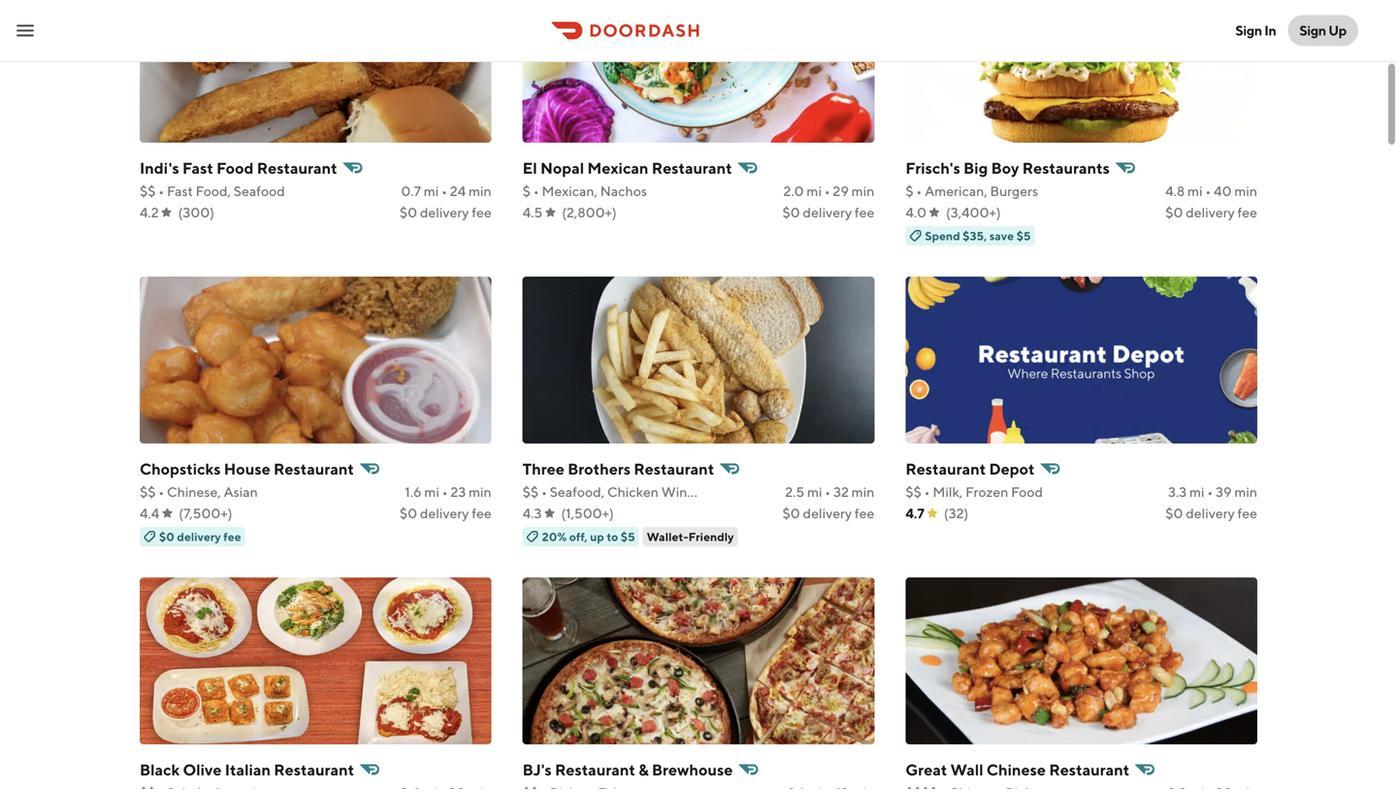 Task type: vqa. For each thing, say whether or not it's contained in the screenshot.
$​0 delivery fee for Indi's Fast Food Restaurant
yes



Task type: locate. For each thing, give the bounding box(es) containing it.
$ for frisch's
[[906, 183, 914, 199]]

sign up
[[1300, 22, 1347, 38]]

• up 4.5
[[534, 183, 539, 199]]

1 sign from the left
[[1236, 22, 1263, 38]]

delivery down the 1.6 mi • 23 min
[[420, 505, 469, 521]]

min right 32
[[852, 484, 875, 500]]

three
[[523, 460, 565, 478]]

fee down 3.3 mi • 39 min
[[1238, 505, 1258, 521]]

(7,500+)
[[179, 505, 232, 521]]

sign for sign up
[[1300, 22, 1327, 38]]

min
[[469, 183, 492, 199], [852, 183, 875, 199], [1235, 183, 1258, 199], [469, 484, 492, 500], [852, 484, 875, 500], [1235, 484, 1258, 500]]

sign left "in"
[[1236, 22, 1263, 38]]

$
[[523, 183, 531, 199], [906, 183, 914, 199]]

$$ for restaurant
[[906, 484, 922, 500]]

restaurant up seafood at the top of the page
[[257, 159, 337, 177]]

$$ • fast food, seafood
[[140, 183, 285, 199]]

fee down 2.5 mi • 32 min
[[855, 505, 875, 521]]

mi right 4.8
[[1188, 183, 1203, 199]]

food down depot on the right bottom
[[1012, 484, 1044, 500]]

mi for frisch's big boy restaurants
[[1188, 183, 1203, 199]]

$​0 delivery fee down the 1.6 mi • 23 min
[[400, 505, 492, 521]]

seafood
[[234, 183, 285, 199]]

delivery for three brothers restaurant
[[803, 505, 852, 521]]

$$ up 4.4
[[140, 484, 156, 500]]

italian
[[225, 761, 271, 779]]

0 horizontal spatial sign
[[1236, 22, 1263, 38]]

$​0 delivery fee for indi's fast food restaurant
[[400, 204, 492, 220]]

min for el nopal mexican restaurant
[[852, 183, 875, 199]]

0 horizontal spatial food
[[217, 159, 254, 177]]

mi right 0.7
[[424, 183, 439, 199]]

$​0 delivery fee down 3.3 mi • 39 min
[[1166, 505, 1258, 521]]

• left 32
[[825, 484, 831, 500]]

sign in
[[1236, 22, 1277, 38]]

$​0 down 2.5
[[783, 505, 801, 521]]

2.5 mi • 32 min
[[786, 484, 875, 500]]

$ up 4.5
[[523, 183, 531, 199]]

4.3
[[523, 505, 542, 521]]

restaurant depot
[[906, 460, 1035, 478]]

fee for restaurant depot
[[1238, 505, 1258, 521]]

$​0 delivery fee for el nopal mexican restaurant
[[783, 204, 875, 220]]

brewhouse
[[652, 761, 733, 779]]

fast
[[182, 159, 213, 177], [167, 183, 193, 199]]

• left 39
[[1208, 484, 1214, 500]]

olive
[[183, 761, 222, 779]]

1 horizontal spatial $
[[906, 183, 914, 199]]

black olive italian restaurant
[[140, 761, 354, 779]]

1 horizontal spatial sign
[[1300, 22, 1327, 38]]

4.2
[[140, 204, 159, 220]]

delivery down '4.8 mi • 40 min'
[[1186, 204, 1235, 220]]

delivery down (7,500+)
[[177, 530, 221, 544]]

1 vertical spatial food
[[1012, 484, 1044, 500]]

mi for chopsticks house restaurant
[[424, 484, 440, 500]]

$​0 down 3.3
[[1166, 505, 1184, 521]]

delivery down 3.3 mi • 39 min
[[1186, 505, 1235, 521]]

4.4
[[140, 505, 159, 521]]

fee down (7,500+)
[[224, 530, 241, 544]]

mi right 3.3
[[1190, 484, 1205, 500]]

• up 4.4
[[159, 484, 164, 500]]

2 sign from the left
[[1300, 22, 1327, 38]]

$5 right to
[[621, 530, 635, 544]]

$​0 delivery fee
[[400, 204, 492, 220], [783, 204, 875, 220], [1166, 204, 1258, 220], [400, 505, 492, 521], [783, 505, 875, 521], [1166, 505, 1258, 521]]

1 vertical spatial $5
[[621, 530, 635, 544]]

mi
[[424, 183, 439, 199], [807, 183, 822, 199], [1188, 183, 1203, 199], [424, 484, 440, 500], [808, 484, 823, 500], [1190, 484, 1205, 500]]

fee down 0.7 mi • 24 min
[[472, 204, 492, 220]]

delivery down 2.5 mi • 32 min
[[803, 505, 852, 521]]

sign inside sign up link
[[1300, 22, 1327, 38]]

restaurant left &
[[555, 761, 636, 779]]

save
[[990, 229, 1015, 243]]

restaurant right italian
[[274, 761, 354, 779]]

mi right 1.6
[[424, 484, 440, 500]]

mi right 2.5
[[808, 484, 823, 500]]

(3,400+)
[[946, 204, 1001, 220]]

min right 39
[[1235, 484, 1258, 500]]

fee down '4.8 mi • 40 min'
[[1238, 204, 1258, 220]]

$​0 down "2.0" at the top right of page
[[783, 204, 801, 220]]

mi for el nopal mexican restaurant
[[807, 183, 822, 199]]

food
[[217, 159, 254, 177], [1012, 484, 1044, 500]]

$​0 delivery fee down '4.8 mi • 40 min'
[[1166, 204, 1258, 220]]

big
[[964, 159, 988, 177]]

brothers
[[568, 460, 631, 478]]

$ for el
[[523, 183, 531, 199]]

depot
[[990, 460, 1035, 478]]

boy
[[992, 159, 1020, 177]]

food up 'food,'
[[217, 159, 254, 177]]

•
[[159, 183, 164, 199], [442, 183, 447, 199], [534, 183, 539, 199], [825, 183, 831, 199], [917, 183, 922, 199], [1206, 183, 1212, 199], [159, 484, 164, 500], [442, 484, 448, 500], [542, 484, 547, 500], [825, 484, 831, 500], [925, 484, 930, 500], [1208, 484, 1214, 500]]

$$ up 4.3
[[523, 484, 539, 500]]

sign left the up
[[1300, 22, 1327, 38]]

delivery down 2.0 mi • 29 min
[[803, 204, 852, 220]]

$$ up 4.7
[[906, 484, 922, 500]]

1 $ from the left
[[523, 183, 531, 199]]

restaurant up wings
[[634, 460, 715, 478]]

fee
[[472, 204, 492, 220], [855, 204, 875, 220], [1238, 204, 1258, 220], [472, 505, 492, 521], [855, 505, 875, 521], [1238, 505, 1258, 521], [224, 530, 241, 544]]

mi right "2.0" at the top right of page
[[807, 183, 822, 199]]

house
[[224, 460, 271, 478]]

$​0 for frisch's big boy restaurants
[[1166, 204, 1184, 220]]

$ up 4.0
[[906, 183, 914, 199]]

up
[[590, 530, 605, 544]]

fast up (300)
[[167, 183, 193, 199]]

three brothers restaurant
[[523, 460, 715, 478]]

spend $35, save $5
[[925, 229, 1031, 243]]

restaurant right mexican
[[652, 159, 732, 177]]

min for frisch's big boy restaurants
[[1235, 183, 1258, 199]]

4.8 mi • 40 min
[[1166, 183, 1258, 199]]

$​0 delivery fee down 2.0 mi • 29 min
[[783, 204, 875, 220]]

wallet-
[[647, 530, 689, 544]]

off,
[[570, 530, 588, 544]]

chicken
[[607, 484, 659, 500]]

fee down the 1.6 mi • 23 min
[[472, 505, 492, 521]]

restaurant
[[257, 159, 337, 177], [652, 159, 732, 177], [274, 460, 354, 478], [634, 460, 715, 478], [906, 460, 986, 478], [274, 761, 354, 779], [555, 761, 636, 779], [1050, 761, 1130, 779]]

$$ for indi's
[[140, 183, 156, 199]]

el nopal mexican restaurant
[[523, 159, 732, 177]]

sign in link
[[1224, 11, 1289, 50]]

$$
[[140, 183, 156, 199], [140, 484, 156, 500], [523, 484, 539, 500], [906, 484, 922, 500]]

fast up $$ • fast food, seafood
[[182, 159, 213, 177]]

1 vertical spatial fast
[[167, 183, 193, 199]]

1 horizontal spatial $5
[[1017, 229, 1031, 243]]

$$ for three
[[523, 484, 539, 500]]

0 horizontal spatial $
[[523, 183, 531, 199]]

delivery down 0.7 mi • 24 min
[[420, 204, 469, 220]]

2.0
[[784, 183, 804, 199]]

1 horizontal spatial food
[[1012, 484, 1044, 500]]

sign
[[1236, 22, 1263, 38], [1300, 22, 1327, 38]]

fee for indi's fast food restaurant
[[472, 204, 492, 220]]

wallet-friendly
[[647, 530, 734, 544]]

$​0 down 1.6
[[400, 505, 417, 521]]

$​0 delivery fee down 0.7 mi • 24 min
[[400, 204, 492, 220]]

$5 right save
[[1017, 229, 1031, 243]]

32
[[834, 484, 849, 500]]

chopsticks house restaurant
[[140, 460, 354, 478]]

$​0 delivery fee down 2.5 mi • 32 min
[[783, 505, 875, 521]]

fee down 2.0 mi • 29 min
[[855, 204, 875, 220]]

min right 29
[[852, 183, 875, 199]]

2 $ from the left
[[906, 183, 914, 199]]

$​0 down 0.7
[[400, 204, 417, 220]]

(300)
[[178, 204, 215, 220]]

$$ up 4.2
[[140, 183, 156, 199]]

min right 24
[[469, 183, 492, 199]]

bj's
[[523, 761, 552, 779]]

$5
[[1017, 229, 1031, 243], [621, 530, 635, 544]]

frisch's
[[906, 159, 961, 177]]

sign inside the sign in link
[[1236, 22, 1263, 38]]

$​0 down 4.8
[[1166, 204, 1184, 220]]

restaurant right chinese
[[1050, 761, 1130, 779]]

0 vertical spatial $5
[[1017, 229, 1031, 243]]

min right 23
[[469, 484, 492, 500]]

min right 40
[[1235, 183, 1258, 199]]

min for restaurant depot
[[1235, 484, 1258, 500]]

min for chopsticks house restaurant
[[469, 484, 492, 500]]

0 vertical spatial food
[[217, 159, 254, 177]]



Task type: describe. For each thing, give the bounding box(es) containing it.
indi's
[[140, 159, 179, 177]]

2.5
[[786, 484, 805, 500]]

milk,
[[933, 484, 963, 500]]

spend
[[925, 229, 961, 243]]

$​0 for restaurant depot
[[1166, 505, 1184, 521]]

0 vertical spatial fast
[[182, 159, 213, 177]]

$35,
[[963, 229, 988, 243]]

great wall chinese restaurant
[[906, 761, 1130, 779]]

sign for sign in
[[1236, 22, 1263, 38]]

american,
[[925, 183, 988, 199]]

asian
[[224, 484, 258, 500]]

mexican,
[[542, 183, 598, 199]]

sign up link
[[1289, 15, 1359, 46]]

1.6 mi • 23 min
[[405, 484, 492, 500]]

min for three brothers restaurant
[[852, 484, 875, 500]]

delivery for restaurant depot
[[1186, 505, 1235, 521]]

up
[[1329, 22, 1347, 38]]

• left 23
[[442, 484, 448, 500]]

23
[[451, 484, 466, 500]]

$​0 delivery fee for chopsticks house restaurant
[[400, 505, 492, 521]]

fee for el nopal mexican restaurant
[[855, 204, 875, 220]]

delivery for frisch's big boy restaurants
[[1186, 204, 1235, 220]]

chopsticks
[[140, 460, 221, 478]]

1.6
[[405, 484, 422, 500]]

fee for frisch's big boy restaurants
[[1238, 204, 1258, 220]]

delivery for el nopal mexican restaurant
[[803, 204, 852, 220]]

(2,800+)
[[562, 204, 617, 220]]

• left 40
[[1206, 183, 1212, 199]]

4.7
[[906, 505, 925, 521]]

4.5
[[523, 204, 543, 220]]

$​0 for chopsticks house restaurant
[[400, 505, 417, 521]]

• down indi's
[[159, 183, 164, 199]]

fee for chopsticks house restaurant
[[472, 505, 492, 521]]

$​0 for el nopal mexican restaurant
[[783, 204, 801, 220]]

chinese
[[987, 761, 1046, 779]]

$​0 for indi's fast food restaurant
[[400, 204, 417, 220]]

$ • american, burgers
[[906, 183, 1039, 199]]

$$ • seafood, chicken wings
[[523, 484, 701, 500]]

bj's restaurant & brewhouse
[[523, 761, 733, 779]]

2.0 mi • 29 min
[[784, 183, 875, 199]]

min for indi's fast food restaurant
[[469, 183, 492, 199]]

$0 delivery fee
[[159, 530, 241, 544]]

mexican
[[588, 159, 649, 177]]

4.8
[[1166, 183, 1185, 199]]

open menu image
[[14, 19, 37, 42]]

&
[[639, 761, 649, 779]]

seafood,
[[550, 484, 605, 500]]

burgers
[[991, 183, 1039, 199]]

mi for three brothers restaurant
[[808, 484, 823, 500]]

$$ • chinese, asian
[[140, 484, 258, 500]]

el
[[523, 159, 537, 177]]

$$ for chopsticks
[[140, 484, 156, 500]]

chinese,
[[167, 484, 221, 500]]

black
[[140, 761, 180, 779]]

restaurant up milk,
[[906, 460, 986, 478]]

• left 24
[[442, 183, 447, 199]]

mi for restaurant depot
[[1190, 484, 1205, 500]]

$​0 delivery fee for three brothers restaurant
[[783, 505, 875, 521]]

(1,500+)
[[561, 505, 614, 521]]

3.3
[[1169, 484, 1187, 500]]

• down three
[[542, 484, 547, 500]]

in
[[1265, 22, 1277, 38]]

nachos
[[601, 183, 647, 199]]

bj's restaurant & brewhouse link
[[523, 756, 875, 789]]

$​0 delivery fee for frisch's big boy restaurants
[[1166, 204, 1258, 220]]

39
[[1216, 484, 1232, 500]]

• up 4.0
[[917, 183, 922, 199]]

great wall chinese restaurant link
[[906, 756, 1258, 789]]

fee for three brothers restaurant
[[855, 505, 875, 521]]

food,
[[196, 183, 231, 199]]

0 horizontal spatial $5
[[621, 530, 635, 544]]

restaurant right house
[[274, 460, 354, 478]]

great
[[906, 761, 948, 779]]

black olive italian restaurant link
[[140, 756, 492, 789]]

friendly
[[689, 530, 734, 544]]

indi's fast food restaurant
[[140, 159, 337, 177]]

29
[[833, 183, 849, 199]]

4.0
[[906, 204, 927, 220]]

24
[[450, 183, 466, 199]]

nopal
[[541, 159, 584, 177]]

mi for indi's fast food restaurant
[[424, 183, 439, 199]]

restaurants
[[1023, 159, 1110, 177]]

3.3 mi • 39 min
[[1169, 484, 1258, 500]]

$​0 delivery fee for restaurant depot
[[1166, 505, 1258, 521]]

• left milk,
[[925, 484, 930, 500]]

to
[[607, 530, 619, 544]]

• left 29
[[825, 183, 831, 199]]

(32)
[[944, 505, 969, 521]]

$​0 for three brothers restaurant
[[783, 505, 801, 521]]

0.7
[[401, 183, 421, 199]]

$0
[[159, 530, 175, 544]]

delivery for chopsticks house restaurant
[[420, 505, 469, 521]]

frozen
[[966, 484, 1009, 500]]

20%
[[542, 530, 567, 544]]

0.7 mi • 24 min
[[401, 183, 492, 199]]

wall
[[951, 761, 984, 779]]

40
[[1214, 183, 1232, 199]]

$ • mexican, nachos
[[523, 183, 647, 199]]

delivery for indi's fast food restaurant
[[420, 204, 469, 220]]

$$ • milk, frozen food
[[906, 484, 1044, 500]]

wings
[[662, 484, 701, 500]]

frisch's big boy restaurants
[[906, 159, 1110, 177]]



